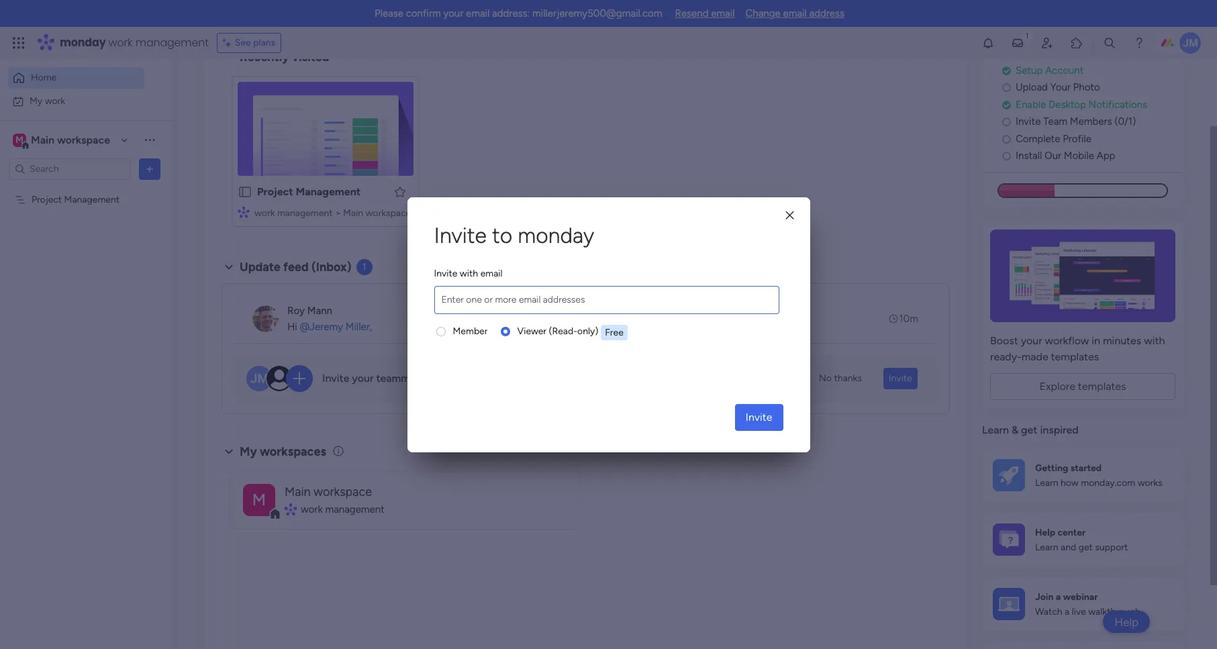 Task type: describe. For each thing, give the bounding box(es) containing it.
roy
[[287, 305, 305, 317]]

change
[[746, 7, 781, 19]]

apps image
[[1071, 36, 1084, 50]]

plans
[[253, 37, 275, 48]]

inspired
[[1041, 424, 1079, 436]]

invite for invite your teammates and start collaborating
[[322, 372, 350, 385]]

install our mobile app link
[[1003, 149, 1184, 164]]

watch
[[1036, 606, 1063, 618]]

invite members image
[[1041, 36, 1054, 50]]

no thanks button
[[814, 368, 868, 390]]

viewer (read-only)
[[517, 326, 599, 337]]

walkthrough
[[1089, 606, 1141, 618]]

1 horizontal spatial project management
[[257, 185, 361, 198]]

learn for help
[[1036, 542, 1059, 553]]

2 vertical spatial workspace
[[314, 485, 372, 500]]

workflow
[[1045, 334, 1090, 347]]

join a webinar watch a live walkthrough
[[1036, 591, 1141, 618]]

close my workspaces image
[[221, 444, 237, 460]]

roy mann
[[287, 305, 332, 317]]

invite for invite with email
[[434, 268, 458, 279]]

explore templates button
[[991, 373, 1176, 400]]

workspace inside workspace selection element
[[57, 133, 110, 146]]

profile
[[1063, 133, 1092, 145]]

component image
[[238, 206, 250, 218]]

work right component image
[[301, 504, 323, 516]]

our
[[1045, 150, 1062, 162]]

account
[[1046, 64, 1084, 76]]

mobile
[[1064, 150, 1095, 162]]

resend email
[[675, 7, 735, 19]]

work management
[[301, 504, 385, 516]]

work management > main workspace
[[255, 208, 411, 219]]

start
[[454, 372, 477, 385]]

(0/1)
[[1115, 116, 1137, 128]]

setup
[[1016, 64, 1043, 76]]

0 vertical spatial management
[[135, 35, 209, 50]]

only)
[[578, 326, 599, 337]]

center
[[1058, 527, 1086, 538]]

with inside the boost your workflow in minutes with ready-made templates
[[1145, 334, 1166, 347]]

setup account
[[1016, 64, 1084, 76]]

see plans button
[[217, 33, 281, 53]]

circle o image for complete
[[1003, 134, 1011, 144]]

1 horizontal spatial project
[[257, 185, 293, 198]]

mann
[[307, 305, 332, 317]]

circle o image for upload
[[1003, 83, 1011, 93]]

please
[[375, 7, 404, 19]]

ready-
[[991, 350, 1022, 363]]

(inbox)
[[312, 260, 352, 275]]

resend
[[675, 7, 709, 19]]

help for help
[[1115, 616, 1139, 629]]

1 vertical spatial main workspace
[[285, 485, 372, 500]]

my for my work
[[30, 95, 42, 106]]

desktop
[[1049, 99, 1087, 111]]

circle o image for invite
[[1003, 117, 1011, 127]]

component image
[[285, 504, 296, 516]]

workspace selection element
[[13, 132, 112, 149]]

feed
[[283, 260, 309, 275]]

boost
[[991, 334, 1019, 347]]

0 horizontal spatial get
[[1022, 424, 1038, 436]]

0 vertical spatial a
[[1056, 591, 1061, 603]]

update feed (inbox)
[[240, 260, 352, 275]]

change email address
[[746, 7, 845, 19]]

project management list box
[[0, 185, 171, 392]]

Search in workspace field
[[28, 161, 112, 177]]

0 vertical spatial learn
[[983, 424, 1009, 436]]

invite for invite to monday
[[434, 223, 487, 248]]

work right component icon
[[255, 208, 275, 219]]

check circle image for setup
[[1003, 66, 1011, 76]]

your
[[1051, 81, 1071, 94]]

home button
[[8, 67, 144, 89]]

setup account link
[[1003, 63, 1184, 78]]

join
[[1036, 591, 1054, 603]]

check circle image for enable
[[1003, 100, 1011, 110]]

enable desktop notifications link
[[1003, 97, 1184, 112]]

please confirm your email address: millerjeremy500@gmail.com
[[375, 7, 663, 19]]

minutes
[[1103, 334, 1142, 347]]

1 vertical spatial a
[[1065, 606, 1070, 618]]

m inside workspace selection element
[[15, 134, 23, 145]]

confirm
[[406, 7, 441, 19]]

10m
[[900, 313, 919, 325]]

team
[[1044, 116, 1068, 128]]

complete profile
[[1016, 133, 1092, 145]]

project inside 'project management' list box
[[32, 194, 62, 205]]

workspaces
[[260, 444, 326, 459]]

1 vertical spatial monday
[[518, 223, 594, 248]]

select product image
[[12, 36, 26, 50]]

millerjeremy500@gmail.com
[[533, 7, 663, 19]]

getting started element
[[983, 449, 1184, 503]]

app
[[1097, 150, 1116, 162]]

and for get
[[1061, 542, 1077, 553]]

invite for invite team members (0/1)
[[1016, 116, 1041, 128]]

complete
[[1016, 133, 1061, 145]]

0 vertical spatial with
[[460, 268, 478, 279]]

learn & get inspired
[[983, 424, 1079, 436]]

visited
[[292, 50, 329, 64]]

1
[[362, 261, 366, 273]]

1 horizontal spatial m
[[252, 490, 266, 509]]

how
[[1061, 478, 1079, 489]]

templates inside the boost your workflow in minutes with ready-made templates
[[1051, 350, 1100, 363]]

resend email link
[[675, 7, 735, 19]]

help button
[[1104, 611, 1150, 633]]

in
[[1092, 334, 1101, 347]]

collaborating
[[479, 372, 543, 385]]

your for boost your workflow in minutes with ready-made templates
[[1021, 334, 1043, 347]]

to
[[492, 223, 513, 248]]

0 vertical spatial monday
[[60, 35, 106, 50]]

invite your teammates and start collaborating
[[322, 372, 543, 385]]

(read-
[[549, 326, 578, 337]]

monday work management
[[60, 35, 209, 50]]



Task type: locate. For each thing, give the bounding box(es) containing it.
management left close recently visited icon at the top left of page
[[135, 35, 209, 50]]

my inside button
[[30, 95, 42, 106]]

a left live
[[1065, 606, 1070, 618]]

1 horizontal spatial main
[[285, 485, 311, 500]]

a
[[1056, 591, 1061, 603], [1065, 606, 1070, 618]]

0 horizontal spatial project
[[32, 194, 62, 205]]

help for help center learn and get support
[[1036, 527, 1056, 538]]

2 horizontal spatial your
[[1021, 334, 1043, 347]]

1 vertical spatial workspace
[[366, 208, 411, 219]]

close recently visited image
[[221, 49, 237, 65]]

management inside list box
[[64, 194, 120, 205]]

circle o image inside upload your photo link
[[1003, 83, 1011, 93]]

with right minutes
[[1145, 334, 1166, 347]]

project
[[257, 185, 293, 198], [32, 194, 62, 205]]

circle o image left complete
[[1003, 134, 1011, 144]]

my
[[30, 95, 42, 106], [240, 444, 257, 459]]

upload
[[1016, 81, 1048, 94]]

address
[[810, 7, 845, 19]]

0 vertical spatial my
[[30, 95, 42, 106]]

0 vertical spatial your
[[444, 7, 464, 19]]

Enter one or more email addresses text field
[[438, 287, 776, 313]]

1 horizontal spatial your
[[444, 7, 464, 19]]

check circle image inside setup account link
[[1003, 66, 1011, 76]]

learn down "getting" at the right of page
[[1036, 478, 1059, 489]]

management
[[135, 35, 209, 50], [277, 208, 333, 219], [325, 504, 385, 516]]

monday up home button
[[60, 35, 106, 50]]

0 horizontal spatial a
[[1056, 591, 1061, 603]]

2 vertical spatial main
[[285, 485, 311, 500]]

your for invite your teammates and start collaborating
[[352, 372, 374, 385]]

learn inside help center learn and get support
[[1036, 542, 1059, 553]]

management for work management
[[325, 504, 385, 516]]

>
[[335, 208, 341, 219]]

0 vertical spatial main
[[31, 133, 54, 146]]

management left >
[[277, 208, 333, 219]]

join a webinar element
[[983, 578, 1184, 632]]

recently
[[240, 50, 289, 64]]

templates image image
[[995, 230, 1172, 322]]

invite team members (0/1) link
[[1003, 114, 1184, 129]]

templates down workflow
[[1051, 350, 1100, 363]]

0 vertical spatial and
[[434, 372, 451, 385]]

workspace down add to favorites image
[[366, 208, 411, 219]]

learn
[[983, 424, 1009, 436], [1036, 478, 1059, 489], [1036, 542, 1059, 553]]

main
[[31, 133, 54, 146], [343, 208, 363, 219], [285, 485, 311, 500]]

my workspaces
[[240, 444, 326, 459]]

workspace
[[57, 133, 110, 146], [366, 208, 411, 219], [314, 485, 372, 500]]

close update feed (inbox) image
[[221, 259, 237, 275]]

learn for getting
[[1036, 478, 1059, 489]]

0 horizontal spatial your
[[352, 372, 374, 385]]

monday.com
[[1081, 478, 1136, 489]]

2 vertical spatial learn
[[1036, 542, 1059, 553]]

add to favorites image
[[394, 185, 407, 198]]

0 horizontal spatial main
[[31, 133, 54, 146]]

circle o image
[[1003, 83, 1011, 93], [1003, 117, 1011, 127], [1003, 134, 1011, 144], [1003, 151, 1011, 161]]

help center learn and get support
[[1036, 527, 1128, 553]]

complete profile link
[[1003, 131, 1184, 147]]

main inside workspace selection element
[[31, 133, 54, 146]]

2 vertical spatial management
[[325, 504, 385, 516]]

1 vertical spatial help
[[1115, 616, 1139, 629]]

no thanks
[[819, 373, 862, 384]]

0 vertical spatial invite button
[[884, 368, 918, 390]]

made
[[1022, 350, 1049, 363]]

2 vertical spatial your
[[352, 372, 374, 385]]

templates inside button
[[1079, 380, 1127, 393]]

1 horizontal spatial main workspace
[[285, 485, 372, 500]]

1 horizontal spatial and
[[1061, 542, 1077, 553]]

get right &
[[1022, 424, 1038, 436]]

get inside help center learn and get support
[[1079, 542, 1093, 553]]

recently visited
[[240, 50, 329, 64]]

1 vertical spatial main
[[343, 208, 363, 219]]

notifications
[[1089, 99, 1148, 111]]

option
[[0, 187, 171, 190]]

your left teammates
[[352, 372, 374, 385]]

1 vertical spatial get
[[1079, 542, 1093, 553]]

project management up work management > main workspace
[[257, 185, 361, 198]]

roy mann image
[[253, 306, 279, 332]]

monday
[[60, 35, 106, 50], [518, 223, 594, 248]]

0 horizontal spatial main workspace
[[31, 133, 110, 146]]

live
[[1072, 606, 1087, 618]]

free
[[605, 327, 624, 338]]

management
[[296, 185, 361, 198], [64, 194, 120, 205]]

1 vertical spatial my
[[240, 444, 257, 459]]

your
[[444, 7, 464, 19], [1021, 334, 1043, 347], [352, 372, 374, 385]]

0 horizontal spatial monday
[[60, 35, 106, 50]]

0 horizontal spatial workspace image
[[13, 133, 26, 147]]

search everything image
[[1103, 36, 1117, 50]]

1 horizontal spatial monday
[[518, 223, 594, 248]]

1 image
[[1022, 28, 1034, 43]]

0 vertical spatial templates
[[1051, 350, 1100, 363]]

1 vertical spatial workspace image
[[243, 484, 275, 516]]

email right resend
[[711, 7, 735, 19]]

my for my workspaces
[[240, 444, 257, 459]]

install
[[1016, 150, 1043, 162]]

check circle image left enable
[[1003, 100, 1011, 110]]

1 vertical spatial templates
[[1079, 380, 1127, 393]]

0 vertical spatial main workspace
[[31, 133, 110, 146]]

workspace up search in workspace field
[[57, 133, 110, 146]]

templates right explore
[[1079, 380, 1127, 393]]

1 vertical spatial learn
[[1036, 478, 1059, 489]]

1 horizontal spatial my
[[240, 444, 257, 459]]

upload your photo link
[[1003, 80, 1184, 95]]

circle o image inside complete profile link
[[1003, 134, 1011, 144]]

help left the center
[[1036, 527, 1056, 538]]

help image
[[1133, 36, 1146, 50]]

1 vertical spatial m
[[252, 490, 266, 509]]

upload your photo
[[1016, 81, 1101, 94]]

work up home button
[[109, 35, 133, 50]]

2 check circle image from the top
[[1003, 100, 1011, 110]]

get down the center
[[1079, 542, 1093, 553]]

your inside the boost your workflow in minutes with ready-made templates
[[1021, 334, 1043, 347]]

circle o image left team
[[1003, 117, 1011, 127]]

email right the change
[[783, 7, 807, 19]]

and inside help center learn and get support
[[1061, 542, 1077, 553]]

your up made
[[1021, 334, 1043, 347]]

get
[[1022, 424, 1038, 436], [1079, 542, 1093, 553]]

and left start
[[434, 372, 451, 385]]

1 horizontal spatial get
[[1079, 542, 1093, 553]]

management down search in workspace field
[[64, 194, 120, 205]]

invite to monday
[[434, 223, 594, 248]]

0 horizontal spatial and
[[434, 372, 451, 385]]

your right "confirm"
[[444, 7, 464, 19]]

check circle image inside enable desktop notifications link
[[1003, 100, 1011, 110]]

1 vertical spatial with
[[1145, 334, 1166, 347]]

check circle image left setup
[[1003, 66, 1011, 76]]

1 horizontal spatial a
[[1065, 606, 1070, 618]]

main up component image
[[285, 485, 311, 500]]

1 vertical spatial invite button
[[735, 404, 783, 431]]

management up work management > main workspace
[[296, 185, 361, 198]]

work inside button
[[45, 95, 65, 106]]

main workspace inside workspace selection element
[[31, 133, 110, 146]]

learn left &
[[983, 424, 1009, 436]]

support
[[1096, 542, 1128, 553]]

enable desktop notifications
[[1016, 99, 1148, 111]]

1 vertical spatial your
[[1021, 334, 1043, 347]]

1 horizontal spatial management
[[296, 185, 361, 198]]

no
[[819, 373, 832, 384]]

project management inside list box
[[32, 194, 120, 205]]

management for work management > main workspace
[[277, 208, 333, 219]]

workspace image
[[13, 133, 26, 147], [243, 484, 275, 516]]

help inside help center learn and get support
[[1036, 527, 1056, 538]]

with up member
[[460, 268, 478, 279]]

0 horizontal spatial project management
[[32, 194, 120, 205]]

0 horizontal spatial my
[[30, 95, 42, 106]]

&
[[1012, 424, 1019, 436]]

notifications image
[[982, 36, 995, 50]]

2 horizontal spatial main
[[343, 208, 363, 219]]

viewer
[[517, 326, 547, 337]]

my right close my workspaces 'image' on the left bottom
[[240, 444, 257, 459]]

learn inside getting started learn how monday.com works
[[1036, 478, 1059, 489]]

email
[[466, 7, 490, 19], [711, 7, 735, 19], [783, 7, 807, 19], [481, 268, 503, 279]]

project right public board image
[[257, 185, 293, 198]]

teammates
[[376, 372, 431, 385]]

invite team members (0/1)
[[1016, 116, 1137, 128]]

getting
[[1036, 462, 1069, 474]]

monday right to at the top left
[[518, 223, 594, 248]]

0 vertical spatial get
[[1022, 424, 1038, 436]]

works
[[1138, 478, 1163, 489]]

work down the home
[[45, 95, 65, 106]]

started
[[1071, 462, 1102, 474]]

inbox image
[[1011, 36, 1025, 50]]

1 horizontal spatial invite button
[[884, 368, 918, 390]]

install our mobile app
[[1016, 150, 1116, 162]]

members
[[1070, 116, 1112, 128]]

main workspace
[[31, 133, 110, 146], [285, 485, 372, 500]]

webinar
[[1064, 591, 1098, 603]]

public board image
[[238, 185, 253, 199]]

1 vertical spatial check circle image
[[1003, 100, 1011, 110]]

help right live
[[1115, 616, 1139, 629]]

1 horizontal spatial help
[[1115, 616, 1139, 629]]

project management
[[257, 185, 361, 198], [32, 194, 120, 205]]

help inside button
[[1115, 616, 1139, 629]]

and
[[434, 372, 451, 385], [1061, 542, 1077, 553]]

circle o image left install
[[1003, 151, 1011, 161]]

0 horizontal spatial management
[[64, 194, 120, 205]]

getting started learn how monday.com works
[[1036, 462, 1163, 489]]

update
[[240, 260, 281, 275]]

address:
[[492, 7, 530, 19]]

3 circle o image from the top
[[1003, 134, 1011, 144]]

and for start
[[434, 372, 451, 385]]

main right >
[[343, 208, 363, 219]]

0 horizontal spatial invite button
[[735, 404, 783, 431]]

1 horizontal spatial with
[[1145, 334, 1166, 347]]

0 vertical spatial help
[[1036, 527, 1056, 538]]

1 check circle image from the top
[[1003, 66, 1011, 76]]

1 horizontal spatial workspace image
[[243, 484, 275, 516]]

explore
[[1040, 380, 1076, 393]]

learn down the center
[[1036, 542, 1059, 553]]

see plans
[[235, 37, 275, 48]]

enable
[[1016, 99, 1046, 111]]

work
[[109, 35, 133, 50], [45, 95, 65, 106], [255, 208, 275, 219], [301, 504, 323, 516]]

1 circle o image from the top
[[1003, 83, 1011, 93]]

project management down search in workspace field
[[32, 194, 120, 205]]

0 vertical spatial m
[[15, 134, 23, 145]]

email down to at the top left
[[481, 268, 503, 279]]

email left address:
[[466, 7, 490, 19]]

circle o image inside invite team members (0/1) link
[[1003, 117, 1011, 127]]

main down my work
[[31, 133, 54, 146]]

circle o image left upload
[[1003, 83, 1011, 93]]

explore templates
[[1040, 380, 1127, 393]]

circle o image inside install our mobile app link
[[1003, 151, 1011, 161]]

home
[[31, 72, 57, 83]]

jeremy miller image
[[1180, 32, 1202, 54]]

management right component image
[[325, 504, 385, 516]]

1 vertical spatial and
[[1061, 542, 1077, 553]]

0 horizontal spatial with
[[460, 268, 478, 279]]

1 vertical spatial management
[[277, 208, 333, 219]]

0 vertical spatial check circle image
[[1003, 66, 1011, 76]]

invite with email
[[434, 268, 503, 279]]

member
[[453, 326, 488, 337]]

close image
[[786, 211, 794, 221]]

4 circle o image from the top
[[1003, 151, 1011, 161]]

m
[[15, 134, 23, 145], [252, 490, 266, 509]]

my down the home
[[30, 95, 42, 106]]

see
[[235, 37, 251, 48]]

circle o image for install
[[1003, 151, 1011, 161]]

help center element
[[983, 513, 1184, 567]]

0 vertical spatial workspace image
[[13, 133, 26, 147]]

main workspace up work management
[[285, 485, 372, 500]]

my work button
[[8, 90, 144, 112]]

my work
[[30, 95, 65, 106]]

and down the center
[[1061, 542, 1077, 553]]

a right join
[[1056, 591, 1061, 603]]

2 circle o image from the top
[[1003, 117, 1011, 127]]

0 vertical spatial workspace
[[57, 133, 110, 146]]

0 horizontal spatial help
[[1036, 527, 1056, 538]]

boost your workflow in minutes with ready-made templates
[[991, 334, 1166, 363]]

0 horizontal spatial m
[[15, 134, 23, 145]]

check circle image
[[1003, 66, 1011, 76], [1003, 100, 1011, 110]]

project down search in workspace field
[[32, 194, 62, 205]]

change email address link
[[746, 7, 845, 19]]

main workspace up search in workspace field
[[31, 133, 110, 146]]

workspace up work management
[[314, 485, 372, 500]]



Task type: vqa. For each thing, say whether or not it's contained in the screenshot.
top Shareable board image
no



